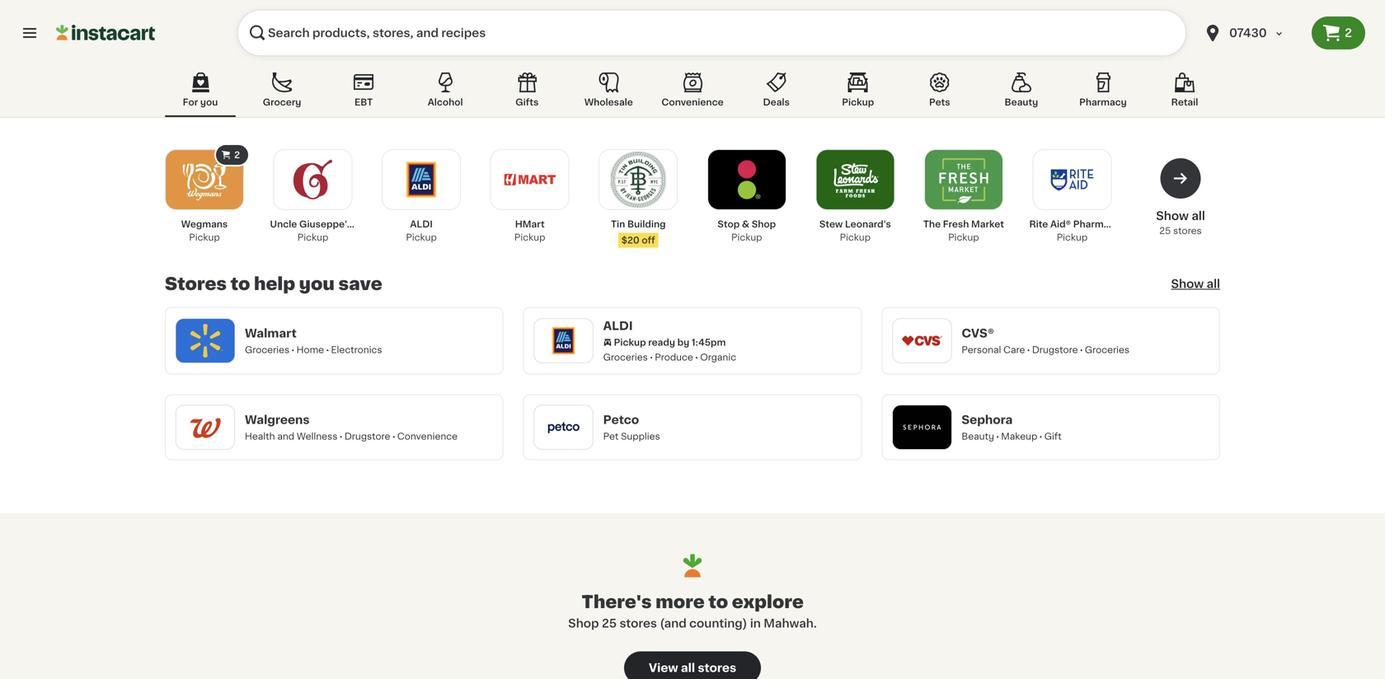 Task type: locate. For each thing, give the bounding box(es) containing it.
hmart image
[[502, 152, 558, 208]]

stores down counting)
[[698, 663, 737, 674]]

drugstore
[[1033, 346, 1079, 355], [345, 432, 391, 441]]

ebt
[[355, 98, 373, 107]]

show
[[1157, 210, 1190, 222], [1172, 278, 1205, 290]]

pickup down fresh
[[949, 233, 980, 242]]

pharmacy
[[1080, 98, 1128, 107], [1074, 220, 1121, 229]]

uncle
[[270, 220, 297, 229]]

stew leonard's pickup
[[820, 220, 892, 242]]

1 vertical spatial to
[[709, 594, 729, 611]]

convenience inside button
[[662, 98, 724, 107]]

1 07430 button from the left
[[1194, 10, 1312, 56]]

cvs® personal care drugstore groceries
[[962, 328, 1130, 355]]

(and
[[660, 618, 687, 630]]

1 horizontal spatial to
[[709, 594, 729, 611]]

07430 button
[[1194, 10, 1312, 56], [1204, 10, 1303, 56]]

electronics
[[331, 346, 382, 355]]

shop down "there's"
[[569, 618, 599, 630]]

to
[[231, 276, 250, 293], [709, 594, 729, 611]]

2 vertical spatial all
[[681, 663, 696, 674]]

wellness
[[297, 432, 338, 441]]

1 vertical spatial shop
[[569, 618, 599, 630]]

wholesale button
[[574, 69, 645, 117]]

0 vertical spatial aldi
[[410, 220, 433, 229]]

groceries inside walmart groceries home electronics
[[245, 346, 290, 355]]

all for show all
[[1207, 278, 1221, 290]]

1 vertical spatial you
[[299, 276, 335, 293]]

walgreens health and wellness drugstore convenience
[[245, 415, 458, 441]]

pickup inside wegmans pickup
[[189, 233, 220, 242]]

2 horizontal spatial stores
[[1174, 226, 1203, 236]]

1 horizontal spatial you
[[299, 276, 335, 293]]

0 vertical spatial show
[[1157, 210, 1190, 222]]

care
[[1004, 346, 1026, 355]]

1 vertical spatial 2
[[234, 151, 240, 160]]

1 horizontal spatial beauty
[[1005, 98, 1039, 107]]

1 vertical spatial pharmacy
[[1074, 220, 1121, 229]]

walgreens
[[245, 415, 310, 426]]

0 vertical spatial drugstore
[[1033, 346, 1079, 355]]

0 horizontal spatial to
[[231, 276, 250, 293]]

produce
[[655, 353, 694, 362]]

0 vertical spatial shop
[[752, 220, 776, 229]]

1 vertical spatial drugstore
[[345, 432, 391, 441]]

all
[[1192, 210, 1206, 222], [1207, 278, 1221, 290], [681, 663, 696, 674]]

0 vertical spatial all
[[1192, 210, 1206, 222]]

pet
[[604, 432, 619, 441]]

all inside show all 25 stores
[[1192, 210, 1206, 222]]

all for show all 25 stores
[[1192, 210, 1206, 222]]

1 horizontal spatial shop
[[752, 220, 776, 229]]

0 vertical spatial 25
[[1160, 226, 1172, 236]]

you right help
[[299, 276, 335, 293]]

drugstore inside cvs® personal care drugstore groceries
[[1033, 346, 1079, 355]]

pickup inside pickup button
[[843, 98, 875, 107]]

&
[[742, 220, 750, 229]]

show inside show all 25 stores
[[1157, 210, 1190, 222]]

0 horizontal spatial all
[[681, 663, 696, 674]]

stores down "there's"
[[620, 618, 657, 630]]

1 horizontal spatial aldi
[[604, 320, 633, 332]]

pickup down wegmans
[[189, 233, 220, 242]]

there's
[[582, 594, 652, 611]]

tin building $20 off
[[611, 220, 666, 245]]

shop right &
[[752, 220, 776, 229]]

to inside stores to help you save tab panel
[[231, 276, 250, 293]]

all inside popup button
[[1207, 278, 1221, 290]]

you inside stores to help you save tab panel
[[299, 276, 335, 293]]

2 horizontal spatial all
[[1207, 278, 1221, 290]]

aldi up pickup ready by 1:45pm
[[604, 320, 633, 332]]

0 horizontal spatial drugstore
[[345, 432, 391, 441]]

to inside there's more to explore shop 25 stores (and counting) in mahwah.
[[709, 594, 729, 611]]

1 vertical spatial 25
[[602, 618, 617, 630]]

petco logo image
[[543, 406, 585, 449]]

retail
[[1172, 98, 1199, 107]]

groceries
[[245, 346, 290, 355], [1086, 346, 1130, 355], [604, 353, 648, 362]]

0 horizontal spatial 2
[[234, 151, 240, 160]]

1 horizontal spatial drugstore
[[1033, 346, 1079, 355]]

2 horizontal spatial groceries
[[1086, 346, 1130, 355]]

0 vertical spatial stores
[[1174, 226, 1203, 236]]

all inside button
[[681, 663, 696, 674]]

drugstore right care
[[1033, 346, 1079, 355]]

0 horizontal spatial shop
[[569, 618, 599, 630]]

mahwah.
[[764, 618, 817, 630]]

show down show all 25 stores
[[1172, 278, 1205, 290]]

aldi for aldi
[[604, 320, 633, 332]]

for you
[[183, 98, 218, 107]]

to up counting)
[[709, 594, 729, 611]]

None search field
[[238, 10, 1187, 56]]

pickup inside uncle giuseppe's marketplace pickup
[[298, 233, 329, 242]]

stores inside show all 25 stores
[[1174, 226, 1203, 236]]

2 vertical spatial stores
[[698, 663, 737, 674]]

more
[[656, 594, 705, 611]]

pharmacy right aid®
[[1074, 220, 1121, 229]]

beauty down sephora
[[962, 432, 995, 441]]

shop categories tab list
[[165, 69, 1221, 117]]

2
[[1346, 27, 1353, 39], [234, 151, 240, 160]]

pickup down marketplace
[[406, 233, 437, 242]]

1 vertical spatial all
[[1207, 278, 1221, 290]]

ebt button
[[328, 69, 399, 117]]

aldi for aldi pickup
[[410, 220, 433, 229]]

0 horizontal spatial convenience
[[398, 432, 458, 441]]

aldi inside the aldi pickup
[[410, 220, 433, 229]]

by
[[678, 338, 690, 347]]

pharmacy left retail
[[1080, 98, 1128, 107]]

pickup
[[843, 98, 875, 107], [189, 233, 220, 242], [298, 233, 329, 242], [406, 233, 437, 242], [515, 233, 546, 242], [732, 233, 763, 242], [840, 233, 871, 242], [949, 233, 980, 242], [1057, 233, 1088, 242], [614, 338, 646, 347]]

to left help
[[231, 276, 250, 293]]

1 horizontal spatial 2
[[1346, 27, 1353, 39]]

shop
[[752, 220, 776, 229], [569, 618, 599, 630]]

wegmans image
[[177, 152, 233, 208]]

0 horizontal spatial 25
[[602, 618, 617, 630]]

1 vertical spatial show
[[1172, 278, 1205, 290]]

drugstore inside walgreens health and wellness drugstore convenience
[[345, 432, 391, 441]]

sephora logo image
[[901, 406, 944, 449]]

cvs® logo image
[[901, 320, 944, 363]]

1 horizontal spatial 25
[[1160, 226, 1172, 236]]

0 horizontal spatial groceries
[[245, 346, 290, 355]]

supplies
[[621, 432, 661, 441]]

all for view all stores
[[681, 663, 696, 674]]

0 horizontal spatial stores
[[620, 618, 657, 630]]

shop inside stop & shop pickup
[[752, 220, 776, 229]]

you
[[200, 98, 218, 107], [299, 276, 335, 293]]

1 horizontal spatial convenience
[[662, 98, 724, 107]]

0 vertical spatial 2
[[1346, 27, 1353, 39]]

pickup inside stop & shop pickup
[[732, 233, 763, 242]]

0 vertical spatial convenience
[[662, 98, 724, 107]]

organic
[[701, 353, 737, 362]]

pharmacy inside rite aid® pharmacy pickup
[[1074, 220, 1121, 229]]

0 vertical spatial beauty
[[1005, 98, 1039, 107]]

0 vertical spatial you
[[200, 98, 218, 107]]

petco
[[604, 415, 640, 426]]

aldi down aldi image
[[410, 220, 433, 229]]

pickup down leonard's
[[840, 233, 871, 242]]

giuseppe's
[[299, 220, 352, 229]]

pickup down aid®
[[1057, 233, 1088, 242]]

retail button
[[1150, 69, 1221, 117]]

you right the for
[[200, 98, 218, 107]]

leonard's
[[846, 220, 892, 229]]

25
[[1160, 226, 1172, 236], [602, 618, 617, 630]]

and
[[277, 432, 295, 441]]

instacart image
[[56, 23, 155, 43]]

beauty
[[1005, 98, 1039, 107], [962, 432, 995, 441]]

walmart logo image
[[184, 320, 227, 363]]

convenience button
[[655, 69, 731, 117]]

2 button
[[1312, 16, 1366, 49]]

for
[[183, 98, 198, 107]]

stop & shop image
[[719, 152, 775, 208]]

0 horizontal spatial you
[[200, 98, 218, 107]]

1 vertical spatial aldi
[[604, 320, 633, 332]]

stores up the "show all" popup button
[[1174, 226, 1203, 236]]

pickup down giuseppe's
[[298, 233, 329, 242]]

pickup down &
[[732, 233, 763, 242]]

1 horizontal spatial all
[[1192, 210, 1206, 222]]

alcohol button
[[410, 69, 481, 117]]

wholesale
[[585, 98, 633, 107]]

Search field
[[238, 10, 1187, 56]]

show up the "show all" popup button
[[1157, 210, 1190, 222]]

1 horizontal spatial stores
[[698, 663, 737, 674]]

pickup up "stew leonard's" image
[[843, 98, 875, 107]]

beauty right 'pets' on the right top of the page
[[1005, 98, 1039, 107]]

counting)
[[690, 618, 748, 630]]

2 inside button
[[1346, 27, 1353, 39]]

0 vertical spatial to
[[231, 276, 250, 293]]

uncle giuseppe's marketplace image
[[285, 152, 341, 208]]

show inside popup button
[[1172, 278, 1205, 290]]

0 horizontal spatial beauty
[[962, 432, 995, 441]]

market
[[972, 220, 1005, 229]]

0 horizontal spatial aldi
[[410, 220, 433, 229]]

ready
[[649, 338, 676, 347]]

stop
[[718, 220, 740, 229]]

1 vertical spatial stores
[[620, 618, 657, 630]]

explore
[[732, 594, 804, 611]]

drugstore right wellness
[[345, 432, 391, 441]]

1 vertical spatial convenience
[[398, 432, 458, 441]]

pickup left ready
[[614, 338, 646, 347]]

0 vertical spatial pharmacy
[[1080, 98, 1128, 107]]

hmart pickup
[[515, 220, 546, 242]]

stop & shop pickup
[[718, 220, 776, 242]]

2 inside stores to help you save tab panel
[[234, 151, 240, 160]]

1 vertical spatial beauty
[[962, 432, 995, 441]]



Task type: describe. For each thing, give the bounding box(es) containing it.
1:45pm
[[692, 338, 726, 347]]

aldi pickup
[[406, 220, 437, 242]]

stores inside button
[[698, 663, 737, 674]]

the
[[924, 220, 941, 229]]

show all 25 stores
[[1157, 210, 1206, 236]]

view
[[649, 663, 679, 674]]

stores
[[165, 276, 227, 293]]

sephora beauty makeup gift
[[962, 415, 1062, 441]]

petco pet supplies
[[604, 415, 661, 441]]

deals
[[764, 98, 790, 107]]

rite aid® pharmacy pickup
[[1030, 220, 1121, 242]]

grocery button
[[247, 69, 318, 117]]

tin
[[611, 220, 626, 229]]

grocery
[[263, 98, 301, 107]]

aldi logo image
[[543, 320, 585, 363]]

gifts button
[[492, 69, 563, 117]]

25 inside show all 25 stores
[[1160, 226, 1172, 236]]

walgreens logo image
[[184, 406, 227, 449]]

view all stores
[[649, 663, 737, 674]]

2 07430 button from the left
[[1204, 10, 1303, 56]]

rite aid® pharmacy image
[[1045, 152, 1101, 208]]

pickup inside the fresh market pickup
[[949, 233, 980, 242]]

groceries inside cvs® personal care drugstore groceries
[[1086, 346, 1130, 355]]

pickup down hmart
[[515, 233, 546, 242]]

health
[[245, 432, 275, 441]]

stew leonard's image
[[828, 152, 884, 208]]

convenience inside walgreens health and wellness drugstore convenience
[[398, 432, 458, 441]]

pets
[[930, 98, 951, 107]]

groceries produce organic
[[604, 353, 737, 362]]

pickup inside rite aid® pharmacy pickup
[[1057, 233, 1088, 242]]

show all
[[1172, 278, 1221, 290]]

show for show all
[[1172, 278, 1205, 290]]

help
[[254, 276, 295, 293]]

beauty inside beauty button
[[1005, 98, 1039, 107]]

off
[[642, 236, 656, 245]]

hmart
[[515, 220, 545, 229]]

rite
[[1030, 220, 1049, 229]]

gift
[[1045, 432, 1062, 441]]

25 inside there's more to explore shop 25 stores (and counting) in mahwah.
[[602, 618, 617, 630]]

there's more to explore shop 25 stores (and counting) in mahwah.
[[569, 594, 817, 630]]

$20
[[622, 236, 640, 245]]

in
[[751, 618, 761, 630]]

the fresh market pickup
[[924, 220, 1005, 242]]

aid®
[[1051, 220, 1072, 229]]

makeup
[[1002, 432, 1038, 441]]

wegmans
[[181, 220, 228, 229]]

aldi image
[[394, 152, 450, 208]]

beauty inside sephora beauty makeup gift
[[962, 432, 995, 441]]

the fresh market image
[[936, 152, 992, 208]]

stores to help you save tab panel
[[157, 144, 1229, 461]]

show all button
[[1172, 276, 1221, 292]]

pickup ready by 1:45pm
[[614, 338, 726, 347]]

walmart groceries home electronics
[[245, 328, 382, 355]]

beauty button
[[987, 69, 1057, 117]]

pickup button
[[823, 69, 894, 117]]

fresh
[[944, 220, 970, 229]]

view all stores button
[[624, 652, 761, 680]]

for you button
[[165, 69, 236, 117]]

you inside for you "button"
[[200, 98, 218, 107]]

stores inside there's more to explore shop 25 stores (and counting) in mahwah.
[[620, 618, 657, 630]]

save
[[339, 276, 382, 293]]

sephora
[[962, 415, 1013, 426]]

alcohol
[[428, 98, 463, 107]]

pharmacy inside button
[[1080, 98, 1128, 107]]

wegmans pickup
[[181, 220, 228, 242]]

walmart
[[245, 328, 297, 339]]

view all stores link
[[624, 652, 761, 680]]

07430
[[1230, 27, 1268, 39]]

cvs®
[[962, 328, 995, 339]]

stores to help you save
[[165, 276, 382, 293]]

pets button
[[905, 69, 976, 117]]

1 horizontal spatial groceries
[[604, 353, 648, 362]]

personal
[[962, 346, 1002, 355]]

gifts
[[516, 98, 539, 107]]

stew
[[820, 220, 843, 229]]

pickup inside stew leonard's pickup
[[840, 233, 871, 242]]

show for show all 25 stores
[[1157, 210, 1190, 222]]

home
[[297, 346, 324, 355]]

shop inside there's more to explore shop 25 stores (and counting) in mahwah.
[[569, 618, 599, 630]]

building
[[628, 220, 666, 229]]

pharmacy button
[[1068, 69, 1139, 117]]

tin building image
[[611, 152, 667, 208]]

marketplace
[[355, 220, 413, 229]]

uncle giuseppe's marketplace pickup
[[270, 220, 413, 242]]

deals button
[[741, 69, 812, 117]]



Task type: vqa. For each thing, say whether or not it's contained in the screenshot.
the Pets
yes



